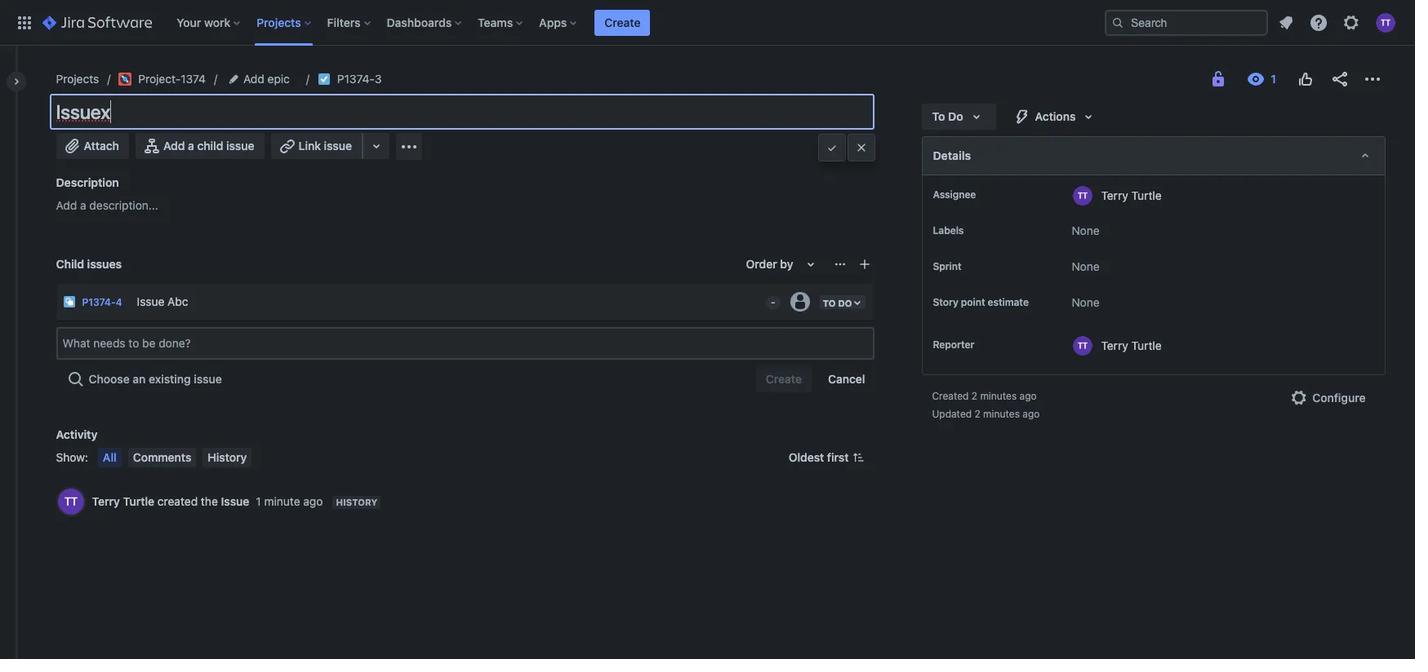 Task type: describe. For each thing, give the bounding box(es) containing it.
1 none from the top
[[1072, 224, 1100, 238]]

ago for terry turtle created the issue 1 minute ago
[[303, 495, 323, 509]]

order
[[746, 257, 777, 271]]

created 2 minutes ago updated 2 minutes ago
[[932, 390, 1040, 421]]

-
[[771, 296, 776, 309]]

0 vertical spatial terry
[[1101, 188, 1128, 202]]

minute
[[264, 495, 300, 509]]

your profile and settings image
[[1376, 13, 1396, 32]]

show:
[[56, 451, 88, 465]]

link web pages and more image
[[367, 136, 386, 156]]

Child issues field
[[58, 329, 873, 358]]

help image
[[1309, 13, 1329, 32]]

p1374-3
[[337, 72, 382, 86]]

0 vertical spatial 2
[[972, 390, 978, 403]]

reporter
[[933, 339, 974, 351]]

Issuex text field
[[49, 94, 875, 130]]

settings image
[[1342, 13, 1361, 32]]

dashboards button
[[382, 9, 468, 36]]

dashboards
[[387, 15, 452, 29]]

share image
[[1330, 69, 1349, 89]]

sprint
[[933, 261, 962, 273]]

2 vertical spatial terry
[[92, 495, 120, 509]]

filters
[[327, 15, 361, 29]]

issue inside link issue button
[[324, 139, 352, 153]]

add epic
[[243, 72, 290, 86]]

add epic button
[[225, 69, 295, 89]]

to do button
[[922, 104, 996, 130]]

unassigned image
[[790, 292, 810, 312]]

- button
[[760, 286, 782, 312]]

child
[[56, 257, 84, 271]]

3
[[375, 72, 382, 86]]

1374
[[181, 72, 206, 86]]

comments button
[[128, 448, 196, 468]]

create
[[605, 15, 641, 29]]

apps
[[539, 15, 567, 29]]

1 vertical spatial turtle
[[1131, 338, 1162, 352]]

work
[[204, 15, 230, 29]]

issue for add a child issue
[[226, 139, 254, 153]]

add a child issue
[[163, 139, 254, 153]]

menu bar containing all
[[95, 448, 255, 468]]

story
[[933, 296, 959, 309]]

newest first image
[[852, 452, 865, 465]]

oldest
[[789, 451, 824, 465]]

banner containing your work
[[0, 0, 1415, 46]]

link
[[298, 139, 321, 153]]

apps button
[[534, 9, 583, 36]]

description...
[[89, 198, 158, 212]]

child
[[197, 139, 223, 153]]

notifications image
[[1276, 13, 1296, 32]]

story point estimate pin to top. only you can see pinned fields. image
[[936, 309, 949, 323]]

story point estimate
[[933, 296, 1029, 309]]

add app image
[[399, 137, 419, 156]]

all
[[103, 451, 117, 465]]

comments
[[133, 451, 191, 465]]

cancel button
[[818, 367, 875, 393]]

projects for projects link
[[56, 72, 99, 86]]

link issue button
[[271, 133, 363, 159]]

created
[[932, 390, 969, 403]]

add a child issue button
[[136, 133, 264, 159]]

to do
[[932, 109, 963, 123]]

to
[[932, 109, 945, 123]]

order by
[[746, 257, 793, 271]]

project-
[[138, 72, 181, 86]]

point
[[961, 296, 985, 309]]

projects for 'projects' 'dropdown button'
[[257, 15, 301, 29]]

none for sprint
[[1072, 260, 1100, 274]]

configure link
[[1280, 385, 1376, 412]]

confirm summary image
[[826, 141, 839, 154]]

created
[[158, 495, 198, 509]]

1
[[256, 495, 261, 509]]

project-1374
[[138, 72, 206, 86]]

4
[[116, 296, 122, 309]]

existing
[[149, 372, 191, 386]]

details
[[933, 149, 971, 163]]

by
[[780, 257, 793, 271]]

1 vertical spatial minutes
[[983, 408, 1020, 421]]

oldest first
[[789, 451, 849, 465]]

teams button
[[473, 9, 529, 36]]

p1374- for 4
[[82, 296, 116, 309]]

issue abc
[[137, 294, 188, 308]]

1 vertical spatial terry
[[1101, 338, 1128, 352]]

1 vertical spatial history
[[336, 497, 377, 508]]

order by button
[[736, 252, 831, 278]]

oldest first button
[[779, 448, 875, 468]]



Task type: locate. For each thing, give the bounding box(es) containing it.
your
[[177, 15, 201, 29]]

a left child
[[188, 139, 194, 153]]

p1374- right issue type: subtask image
[[82, 296, 116, 309]]

issue
[[226, 139, 254, 153], [324, 139, 352, 153], [194, 372, 222, 386]]

a down description
[[80, 198, 86, 212]]

cancel summary image
[[855, 141, 868, 154]]

none
[[1072, 224, 1100, 238], [1072, 260, 1100, 274], [1072, 296, 1100, 309]]

p1374- left 'copy link to issue' image
[[337, 72, 375, 86]]

filters button
[[322, 9, 377, 36]]

issue inside "add a child issue" button
[[226, 139, 254, 153]]

history up the
[[208, 451, 247, 465]]

task image
[[318, 73, 331, 86]]

activity
[[56, 428, 97, 442]]

2 vertical spatial none
[[1072, 296, 1100, 309]]

create button
[[595, 9, 650, 36]]

ago right minute
[[303, 495, 323, 509]]

terry
[[1101, 188, 1128, 202], [1101, 338, 1128, 352], [92, 495, 120, 509]]

1 horizontal spatial history
[[336, 497, 377, 508]]

issue right the existing
[[194, 372, 222, 386]]

issue abc link
[[130, 286, 760, 318]]

terry turtle created the issue 1 minute ago
[[92, 495, 323, 509]]

configure
[[1312, 391, 1366, 405]]

add for add epic
[[243, 72, 264, 86]]

1 vertical spatial issue
[[221, 495, 249, 509]]

issues
[[87, 257, 122, 271]]

projects up the epic
[[257, 15, 301, 29]]

issue left 1
[[221, 495, 249, 509]]

0 vertical spatial a
[[188, 139, 194, 153]]

a for description...
[[80, 198, 86, 212]]

0 vertical spatial projects
[[257, 15, 301, 29]]

p1374-4 link
[[82, 296, 122, 309]]

Search field
[[1105, 9, 1268, 36]]

an
[[133, 372, 146, 386]]

1 horizontal spatial a
[[188, 139, 194, 153]]

add for add a child issue
[[163, 139, 185, 153]]

1 vertical spatial none
[[1072, 260, 1100, 274]]

1 vertical spatial terry turtle
[[1101, 338, 1162, 352]]

0 horizontal spatial a
[[80, 198, 86, 212]]

link issue
[[298, 139, 352, 153]]

abc
[[167, 294, 188, 308]]

child issues
[[56, 257, 122, 271]]

all button
[[98, 448, 121, 468]]

jira software image
[[42, 13, 152, 32], [42, 13, 152, 32]]

1 terry turtle from the top
[[1101, 188, 1162, 202]]

choose an existing issue
[[89, 372, 222, 386]]

0 horizontal spatial issue
[[194, 372, 222, 386]]

ago right created
[[1020, 390, 1037, 403]]

history
[[208, 451, 247, 465], [336, 497, 377, 508]]

0 vertical spatial p1374-
[[337, 72, 375, 86]]

0 vertical spatial issue
[[137, 294, 164, 308]]

attach button
[[56, 133, 129, 159]]

issue type: subtask image
[[62, 296, 76, 309]]

issue right link
[[324, 139, 352, 153]]

attach
[[84, 139, 119, 153]]

1 vertical spatial ago
[[1023, 408, 1040, 421]]

issue
[[137, 294, 164, 308], [221, 495, 249, 509]]

p1374- for 3
[[337, 72, 375, 86]]

1 horizontal spatial projects
[[257, 15, 301, 29]]

p1374-3 link
[[337, 69, 382, 89]]

2 right created
[[972, 390, 978, 403]]

p1374-4
[[82, 296, 122, 309]]

0 vertical spatial add
[[243, 72, 264, 86]]

minutes right created
[[980, 390, 1017, 403]]

choose
[[89, 372, 130, 386]]

projects inside 'dropdown button'
[[257, 15, 301, 29]]

menu bar
[[95, 448, 255, 468]]

2 vertical spatial ago
[[303, 495, 323, 509]]

0 vertical spatial minutes
[[980, 390, 1017, 403]]

choose an existing issue button
[[56, 367, 232, 393]]

add left child
[[163, 139, 185, 153]]

project 1374 image
[[119, 73, 132, 86]]

assignee
[[933, 189, 976, 201]]

a inside button
[[188, 139, 194, 153]]

p1374-
[[337, 72, 375, 86], [82, 296, 116, 309]]

add a description...
[[56, 198, 158, 212]]

minutes right updated on the right of page
[[983, 408, 1020, 421]]

do
[[948, 109, 963, 123]]

0 horizontal spatial history
[[208, 451, 247, 465]]

ago right updated on the right of page
[[1023, 408, 1040, 421]]

0 vertical spatial none
[[1072, 224, 1100, 238]]

issue left abc
[[137, 294, 164, 308]]

add inside "add epic" popup button
[[243, 72, 264, 86]]

copy link to issue image
[[379, 72, 392, 85]]

1 horizontal spatial add
[[163, 139, 185, 153]]

3 none from the top
[[1072, 296, 1100, 309]]

2
[[972, 390, 978, 403], [975, 408, 981, 421]]

add for add a description...
[[56, 198, 77, 212]]

0 horizontal spatial p1374-
[[82, 296, 116, 309]]

2 none from the top
[[1072, 260, 1100, 274]]

sidebar navigation image
[[0, 65, 36, 98]]

your work
[[177, 15, 230, 29]]

1 horizontal spatial issue
[[221, 495, 249, 509]]

primary element
[[10, 0, 1105, 45]]

project-1374 link
[[119, 69, 206, 89]]

1 vertical spatial a
[[80, 198, 86, 212]]

projects
[[257, 15, 301, 29], [56, 72, 99, 86]]

add left the epic
[[243, 72, 264, 86]]

2 right updated on the right of page
[[975, 408, 981, 421]]

add down description
[[56, 198, 77, 212]]

2 horizontal spatial issue
[[324, 139, 352, 153]]

0 vertical spatial terry turtle
[[1101, 188, 1162, 202]]

actions button
[[1003, 104, 1108, 130]]

2 horizontal spatial add
[[243, 72, 264, 86]]

cancel
[[828, 372, 865, 386]]

epic
[[268, 72, 290, 86]]

issue right child
[[226, 139, 254, 153]]

history inside button
[[208, 451, 247, 465]]

projects button
[[252, 9, 317, 36]]

a for child
[[188, 139, 194, 153]]

teams
[[478, 15, 513, 29]]

the
[[201, 495, 218, 509]]

terry turtle
[[1101, 188, 1162, 202], [1101, 338, 1162, 352]]

issue inside choose an existing issue button
[[194, 372, 222, 386]]

0 vertical spatial history
[[208, 451, 247, 465]]

1 vertical spatial p1374-
[[82, 296, 116, 309]]

history right minute
[[336, 497, 377, 508]]

create child image
[[859, 258, 872, 271]]

issue actions image
[[834, 258, 847, 271]]

2 vertical spatial add
[[56, 198, 77, 212]]

none for story point estimate
[[1072, 296, 1100, 309]]

reporter pin to top. only you can see pinned fields. image
[[978, 339, 991, 352]]

actions image
[[1363, 69, 1382, 89]]

history button
[[203, 448, 252, 468]]

0 horizontal spatial add
[[56, 198, 77, 212]]

issue for choose an existing issue
[[194, 372, 222, 386]]

search image
[[1111, 16, 1124, 29]]

1 vertical spatial projects
[[56, 72, 99, 86]]

2 vertical spatial turtle
[[123, 495, 154, 509]]

first
[[827, 451, 849, 465]]

projects link
[[56, 69, 99, 89]]

details element
[[922, 136, 1385, 176]]

add inside "add a child issue" button
[[163, 139, 185, 153]]

minutes
[[980, 390, 1017, 403], [983, 408, 1020, 421]]

0 horizontal spatial issue
[[137, 294, 164, 308]]

projects left project 1374 icon
[[56, 72, 99, 86]]

a
[[188, 139, 194, 153], [80, 198, 86, 212]]

banner
[[0, 0, 1415, 46]]

ago for created 2 minutes ago updated 2 minutes ago
[[1023, 408, 1040, 421]]

updated
[[932, 408, 972, 421]]

0 vertical spatial ago
[[1020, 390, 1037, 403]]

labels
[[933, 225, 964, 237]]

appswitcher icon image
[[15, 13, 34, 32]]

2 terry turtle from the top
[[1101, 338, 1162, 352]]

vote options: no one has voted for this issue yet. image
[[1296, 69, 1315, 89]]

your work button
[[172, 9, 247, 36]]

1 vertical spatial add
[[163, 139, 185, 153]]

0 horizontal spatial projects
[[56, 72, 99, 86]]

0 vertical spatial turtle
[[1131, 188, 1162, 202]]

ago
[[1020, 390, 1037, 403], [1023, 408, 1040, 421], [303, 495, 323, 509]]

add
[[243, 72, 264, 86], [163, 139, 185, 153], [56, 198, 77, 212]]

1 horizontal spatial p1374-
[[337, 72, 375, 86]]

description
[[56, 176, 119, 189]]

1 vertical spatial 2
[[975, 408, 981, 421]]

1 horizontal spatial issue
[[226, 139, 254, 153]]

actions
[[1035, 109, 1076, 123]]

estimate
[[988, 296, 1029, 309]]



Task type: vqa. For each thing, say whether or not it's contained in the screenshot.
feedback
no



